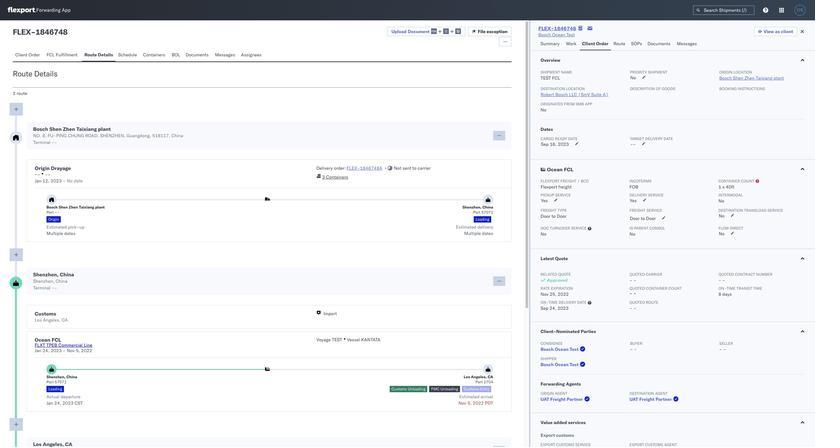 Task type: vqa. For each thing, say whether or not it's contained in the screenshot.
the bottom Messages
yes



Task type: locate. For each thing, give the bounding box(es) containing it.
documents button up overview button
[[645, 38, 675, 50]]

documents up overview button
[[648, 41, 671, 47]]

estimated inside shenzhen, china port 57071 loading estimated delivery multiple dates
[[456, 224, 477, 230]]

fcl down shipment
[[552, 75, 560, 81]]

0 vertical spatial shen
[[733, 75, 744, 81]]

0 vertical spatial on-
[[719, 286, 727, 291]]

bosch inside bosch shen zhen taixiang plant port -- origin estimated pick-up multiple dates
[[46, 205, 58, 210]]

shenzhen, inside shenzhen, china port 57071 loading actual departure jan 24, 2023 cst
[[46, 375, 66, 379]]

1 vertical spatial forwarding
[[541, 381, 565, 387]]

quoted inside quoted container count - -
[[630, 286, 645, 291]]

0 vertical spatial delivery
[[317, 165, 333, 171]]

2023 inside ocean fcl flxt tpeb commercial line jan 24, 2023 - nov 5, 2022
[[51, 348, 62, 354]]

2023 down ready
[[558, 141, 569, 147]]

uat freight partner for origin
[[541, 397, 583, 402]]

ocean down consignee
[[555, 347, 569, 352]]

2 flexport from the top
[[541, 184, 558, 190]]

carrier up container
[[646, 272, 662, 277]]

2 horizontal spatial customs
[[464, 387, 479, 391]]

0 vertical spatial destination
[[541, 86, 565, 91]]

zhen for bosch shen zhen taixiang plant no. 8, fu-ping chung road, shenzhen, guangdong, 518117, china terminal --
[[63, 126, 75, 132]]

los inside customs los angeles, ca
[[35, 317, 42, 323]]

24,
[[550, 305, 557, 311], [43, 348, 49, 354], [54, 400, 61, 406]]

1 route
[[13, 90, 27, 96]]

1 vertical spatial 24,
[[43, 348, 49, 354]]

nov left line
[[67, 348, 75, 354]]

0 vertical spatial route details
[[84, 52, 113, 58]]

transit
[[737, 286, 753, 291]]

2704
[[484, 380, 493, 384]]

quoted left 'contract'
[[719, 272, 734, 277]]

estimated
[[46, 224, 67, 230], [456, 224, 477, 230], [459, 394, 480, 400]]

2 yes from the left
[[630, 198, 637, 204]]

1846748 up work
[[554, 25, 576, 32]]

1 horizontal spatial delivery
[[630, 193, 647, 197]]

shen down jan 12, 2023 - no date
[[59, 205, 68, 210]]

zhen up chung
[[63, 126, 75, 132]]

no.
[[33, 133, 41, 139]]

plant inside origin location bosch shen zhen taixiang plant
[[774, 75, 784, 81]]

1 uat from the left
[[541, 397, 549, 402]]

1 horizontal spatial unloading
[[441, 387, 458, 391]]

unloading for fmc unloading
[[441, 387, 458, 391]]

doc
[[541, 226, 549, 231]]

taixiang inside bosch shen zhen taixiang plant port -- origin estimated pick-up multiple dates
[[79, 205, 94, 210]]

details down fcl fulfillment
[[34, 69, 57, 78]]

40ft
[[726, 184, 735, 190]]

agent for origin agent
[[555, 391, 568, 396]]

2 vertical spatial 24,
[[54, 400, 61, 406]]

zhen inside the bosch shen zhen taixiang plant no. 8, fu-ping chung road, shenzhen, guangdong, 518117, china terminal --
[[63, 126, 75, 132]]

2023 right the flxt
[[51, 348, 62, 354]]

0 horizontal spatial route
[[17, 90, 27, 96]]

1 vertical spatial order
[[28, 52, 40, 58]]

on- up 8
[[719, 286, 727, 291]]

type
[[558, 208, 567, 213]]

0 horizontal spatial unloading
[[408, 387, 426, 391]]

route right fulfillment
[[84, 52, 97, 58]]

1 dates from the left
[[64, 231, 75, 236]]

shenzhen,
[[100, 133, 125, 139]]

customs inside customs los angeles, ca
[[35, 311, 56, 317]]

terminal up customs los angeles, ca
[[33, 285, 50, 291]]

2 unloading from the left
[[441, 387, 458, 391]]

partner
[[567, 397, 583, 402], [656, 397, 672, 402]]

terminal down 8,
[[33, 140, 50, 145]]

origin agent
[[541, 391, 568, 396]]

5, inside ocean fcl flxt tpeb commercial line jan 24, 2023 - nov 5, 2022
[[76, 348, 80, 354]]

1 vertical spatial shen
[[49, 126, 62, 132]]

0 vertical spatial forwarding
[[36, 7, 61, 13]]

bosch ocean test
[[539, 32, 575, 38], [541, 347, 579, 352], [541, 362, 579, 368]]

order:
[[334, 165, 346, 171]]

quoted inside 'quoted route - -'
[[630, 300, 645, 305]]

nov
[[541, 291, 549, 297], [67, 348, 75, 354], [459, 400, 467, 406]]

1 vertical spatial bosch ocean test
[[541, 347, 579, 352]]

on-time transit time 8 days
[[719, 286, 763, 297]]

bco
[[581, 179, 589, 183]]

location
[[734, 70, 752, 75], [566, 86, 585, 91]]

-- up "12,"
[[45, 172, 51, 177]]

0 horizontal spatial 2022
[[81, 348, 92, 354]]

direct
[[730, 226, 744, 231]]

0 horizontal spatial 24,
[[43, 348, 49, 354]]

quoted down quoted container count - -
[[630, 300, 645, 305]]

shenzhen, for shenzhen, china port 57071 loading actual departure jan 24, 2023 cst
[[46, 375, 66, 379]]

1 horizontal spatial on-
[[719, 286, 727, 291]]

1 horizontal spatial to
[[552, 213, 556, 219]]

1 vertical spatial test
[[570, 347, 579, 352]]

shipment
[[648, 70, 668, 75]]

location inside origin location bosch shen zhen taixiang plant
[[734, 70, 752, 75]]

yes
[[541, 198, 548, 204], [630, 198, 637, 204]]

freight type door to door
[[541, 208, 567, 219]]

0 horizontal spatial uat freight partner link
[[541, 396, 591, 403]]

0 vertical spatial bosch ocean test link
[[539, 32, 575, 38]]

uat for destination
[[630, 397, 638, 402]]

2 dates from the left
[[482, 231, 493, 236]]

container
[[646, 286, 668, 291]]

order left the route button
[[596, 41, 609, 47]]

2 vertical spatial test
[[570, 362, 579, 368]]

china
[[171, 133, 183, 139], [483, 205, 493, 210], [60, 271, 74, 278], [56, 278, 67, 284], [66, 375, 77, 379]]

2 terminal from the top
[[33, 285, 50, 291]]

to inside freight type door to door
[[552, 213, 556, 219]]

delivery order:
[[317, 165, 346, 171]]

1
[[13, 90, 16, 96], [719, 184, 722, 190]]

file exception button
[[468, 27, 512, 36], [468, 27, 512, 36]]

57071 for departure
[[55, 380, 67, 384]]

china inside shenzhen, china port 57071 loading estimated delivery multiple dates
[[483, 205, 493, 210]]

shenzhen, for shenzhen, china shenzhen, china terminal --
[[33, 271, 59, 278]]

zhen inside bosch shen zhen taixiang plant port -- origin estimated pick-up multiple dates
[[69, 205, 78, 210]]

on- for on-time transit time 8 days
[[719, 286, 727, 291]]

zhen for bosch shen zhen taixiang plant port -- origin estimated pick-up multiple dates
[[69, 205, 78, 210]]

bosch up no.
[[33, 126, 48, 132]]

1 vertical spatial bosch ocean test link
[[541, 346, 587, 353]]

bosch ocean test link down shipper in the bottom of the page
[[541, 362, 587, 368]]

quote
[[555, 256, 568, 261]]

uat down origin agent
[[541, 397, 549, 402]]

1 yes from the left
[[541, 198, 548, 204]]

zhen inside origin location bosch shen zhen taixiang plant
[[745, 75, 755, 81]]

loading
[[476, 217, 490, 222], [48, 387, 62, 391]]

nov inside ocean fcl flxt tpeb commercial line jan 24, 2023 - nov 5, 2022
[[67, 348, 75, 354]]

nov down rate
[[541, 291, 549, 297]]

latest
[[541, 256, 554, 261]]

1 uat freight partner from the left
[[541, 397, 583, 402]]

0 vertical spatial 57071
[[482, 210, 493, 215]]

delivery up 3
[[317, 165, 333, 171]]

2022 inside quoted contract number - - rate expiration nov 25, 2022
[[558, 291, 569, 297]]

shen up fu-
[[49, 126, 62, 132]]

order for rightmost client order button
[[596, 41, 609, 47]]

0 horizontal spatial details
[[34, 69, 57, 78]]

0 vertical spatial test
[[541, 75, 551, 81]]

agent down forwarding agents
[[555, 391, 568, 396]]

client right work button
[[582, 41, 595, 47]]

0 horizontal spatial uat
[[541, 397, 549, 402]]

plant inside the bosch shen zhen taixiang plant no. 8, fu-ping chung road, shenzhen, guangdong, 518117, china terminal --
[[98, 126, 111, 132]]

agent up value added services button
[[655, 391, 668, 396]]

test up agents
[[570, 362, 579, 368]]

route inside button
[[614, 41, 626, 47]]

0 vertical spatial route
[[614, 41, 626, 47]]

schedule button
[[116, 49, 141, 61]]

57071 inside shenzhen, china port 57071 loading actual departure jan 24, 2023 cst
[[55, 380, 67, 384]]

uat freight partner down origin agent
[[541, 397, 583, 402]]

1 vertical spatial flexport
[[541, 184, 558, 190]]

2 vertical spatial shen
[[59, 205, 68, 210]]

freight up pickup service in the top of the page
[[559, 184, 572, 190]]

client order right work button
[[582, 41, 609, 47]]

location up bosch shen zhen taixiang plant link
[[734, 70, 752, 75]]

1846748
[[554, 25, 576, 32], [35, 27, 68, 37]]

fcl fulfillment button
[[44, 49, 82, 61]]

parent
[[634, 226, 649, 231]]

0 horizontal spatial time
[[549, 300, 558, 305]]

test inside shipment name test fcl
[[541, 75, 551, 81]]

-- down target
[[631, 141, 636, 147]]

origin inside origin location bosch shen zhen taixiang plant
[[720, 70, 733, 75]]

no down the is
[[630, 231, 636, 237]]

1 horizontal spatial test
[[541, 75, 551, 81]]

quoted down quoted carrier - -
[[630, 286, 645, 291]]

•
[[385, 165, 386, 171]]

1 vertical spatial app
[[585, 102, 592, 106]]

2 horizontal spatial nov
[[541, 291, 549, 297]]

dates inside bosch shen zhen taixiang plant port -- origin estimated pick-up multiple dates
[[64, 231, 75, 236]]

1 horizontal spatial count
[[741, 179, 755, 183]]

unloading left fmc
[[408, 387, 426, 391]]

test right voyage
[[332, 337, 342, 343]]

rate
[[541, 286, 550, 291]]

jan inside ocean fcl flxt tpeb commercial line jan 24, 2023 - nov 5, 2022
[[35, 348, 41, 354]]

0 horizontal spatial containers
[[143, 52, 165, 58]]

uat freight partner link down 'destination agent'
[[630, 396, 680, 403]]

24, left commercial
[[43, 348, 49, 354]]

bosch ocean test for consignee
[[541, 347, 579, 352]]

1 vertical spatial client
[[15, 52, 27, 58]]

customs for customs entry
[[464, 387, 479, 391]]

route inside 'quoted route - -'
[[646, 300, 659, 305]]

0 vertical spatial documents
[[648, 41, 671, 47]]

flex- for 1846748a
[[347, 165, 360, 171]]

angeles, up tpeb
[[43, 317, 61, 323]]

client down flex
[[15, 52, 27, 58]]

1 vertical spatial route
[[646, 300, 659, 305]]

forwarding app
[[36, 7, 71, 13]]

jan left "12,"
[[35, 178, 41, 184]]

test
[[567, 32, 575, 38], [570, 347, 579, 352], [570, 362, 579, 368]]

to down freight service
[[641, 216, 645, 221]]

route details up 1 route
[[13, 69, 57, 78]]

time for on-time delivery date
[[549, 300, 558, 305]]

1 flexport from the top
[[541, 179, 560, 183]]

uat freight partner down 'destination agent'
[[630, 397, 672, 402]]

bol button
[[169, 49, 183, 61]]

angeles,
[[43, 317, 61, 323], [471, 375, 487, 379]]

1 vertical spatial los
[[464, 375, 470, 379]]

details inside "button"
[[98, 52, 113, 58]]

57071
[[482, 210, 493, 215], [55, 380, 67, 384]]

0 horizontal spatial delivery
[[478, 224, 493, 230]]

0 horizontal spatial 57071
[[55, 380, 67, 384]]

1 vertical spatial route
[[84, 52, 97, 58]]

plant inside bosch shen zhen taixiang plant port -- origin estimated pick-up multiple dates
[[95, 205, 105, 210]]

time for on-time transit time 8 days
[[727, 286, 736, 291]]

uat down 'destination agent'
[[630, 397, 638, 402]]

2 horizontal spatial 24,
[[550, 305, 557, 311]]

1 for 1 route
[[13, 90, 16, 96]]

2 vertical spatial taixiang
[[79, 205, 94, 210]]

partner for destination agent
[[656, 397, 672, 402]]

containers inside button
[[143, 52, 165, 58]]

plant for bosch shen zhen taixiang plant port -- origin estimated pick-up multiple dates
[[95, 205, 105, 210]]

origin
[[720, 70, 733, 75], [35, 165, 50, 171], [48, 217, 59, 222], [541, 391, 554, 396]]

bosch left llc
[[556, 92, 568, 97]]

shen inside bosch shen zhen taixiang plant port -- origin estimated pick-up multiple dates
[[59, 205, 68, 210]]

loading for delivery
[[476, 217, 490, 222]]

0 vertical spatial nov
[[541, 291, 549, 297]]

jan inside shenzhen, china port 57071 loading actual departure jan 24, 2023 cst
[[46, 400, 53, 406]]

1 uat freight partner link from the left
[[541, 396, 591, 403]]

quoted for quoted container count - -
[[630, 286, 645, 291]]

2023
[[558, 141, 569, 147], [51, 178, 62, 184], [558, 305, 569, 311], [51, 348, 62, 354], [62, 400, 73, 406]]

taixiang up the instructions on the top right
[[756, 75, 773, 81]]

1 horizontal spatial messages
[[677, 41, 697, 47]]

uat freight partner link down origin agent
[[541, 396, 591, 403]]

line
[[84, 342, 92, 348]]

taixiang inside the bosch shen zhen taixiang plant no. 8, fu-ping chung road, shenzhen, guangdong, 518117, china terminal --
[[76, 126, 97, 132]]

app inside originates from smb app no
[[585, 102, 592, 106]]

1 horizontal spatial carrier
[[646, 272, 662, 277]]

1 horizontal spatial flex-
[[539, 25, 554, 32]]

0 vertical spatial 2022
[[558, 291, 569, 297]]

customs for customs unloading
[[392, 387, 407, 391]]

2023 down departure
[[62, 400, 73, 406]]

2 vertical spatial 2022
[[473, 400, 484, 406]]

china for shenzhen, china port 57071 loading estimated delivery multiple dates
[[483, 205, 493, 210]]

1 for 1 x 40ft
[[719, 184, 722, 190]]

5, down the customs entry
[[468, 400, 472, 406]]

sep 24, 2023
[[541, 305, 569, 311]]

1 vertical spatial destination
[[719, 208, 743, 213]]

quoted for quoted route - -
[[630, 300, 645, 305]]

count inside quoted container count - -
[[669, 286, 682, 291]]

2 partner from the left
[[656, 397, 672, 402]]

shen for bosch shen zhen taixiang plant port -- origin estimated pick-up multiple dates
[[59, 205, 68, 210]]

freight inside freight type door to door
[[541, 208, 557, 213]]

ocean up flexport freight / bco flexport freight
[[547, 166, 563, 173]]

location up robert bosch llc (smv suite a) link
[[566, 86, 585, 91]]

angeles, up 2704
[[471, 375, 487, 379]]

shenzhen, inside shenzhen, china port 57071 loading estimated delivery multiple dates
[[463, 205, 482, 210]]

1 vertical spatial zhen
[[63, 126, 75, 132]]

jan
[[35, 178, 41, 184], [35, 348, 41, 354], [46, 400, 53, 406]]

1 horizontal spatial route
[[84, 52, 97, 58]]

1 horizontal spatial partner
[[656, 397, 672, 402]]

client order down flex
[[15, 52, 40, 58]]

fcl right the flxt
[[52, 337, 61, 343]]

0 horizontal spatial forwarding
[[36, 7, 61, 13]]

1 terminal from the top
[[33, 140, 50, 145]]

ca up 2704
[[488, 375, 493, 379]]

1 agent from the left
[[555, 391, 568, 396]]

bosch ocean test link up summary
[[539, 32, 575, 38]]

flexport freight / bco flexport freight
[[541, 179, 589, 190]]

client-nominated parties button
[[531, 322, 815, 341]]

57071 inside shenzhen, china port 57071 loading estimated delivery multiple dates
[[482, 210, 493, 215]]

0 horizontal spatial angeles,
[[43, 317, 61, 323]]

containers left bol
[[143, 52, 165, 58]]

plant
[[774, 75, 784, 81], [98, 126, 111, 132], [95, 205, 105, 210]]

1 vertical spatial taixiang
[[76, 126, 97, 132]]

bosch up the booking
[[720, 75, 732, 81]]

quoted inside quoted contract number - - rate expiration nov 25, 2022
[[719, 272, 734, 277]]

1 horizontal spatial agent
[[655, 391, 668, 396]]

shen inside the bosch shen zhen taixiang plant no. 8, fu-ping chung road, shenzhen, guangdong, 518117, china terminal --
[[49, 126, 62, 132]]

destination inside destination location robert bosch llc (smv suite a)
[[541, 86, 565, 91]]

bosch ocean test down shipper in the bottom of the page
[[541, 362, 579, 368]]

0 vertical spatial app
[[62, 7, 71, 13]]

loading inside shenzhen, china port 57071 loading actual departure jan 24, 2023 cst
[[48, 387, 62, 391]]

1 vertical spatial messages
[[215, 52, 235, 58]]

fcl inside ocean fcl flxt tpeb commercial line jan 24, 2023 - nov 5, 2022
[[52, 337, 61, 343]]

quoted for quoted carrier - -
[[630, 272, 645, 277]]

1 horizontal spatial client
[[582, 41, 595, 47]]

arrival
[[481, 394, 493, 400]]

of
[[656, 86, 661, 91]]

bosch ocean test down consignee
[[541, 347, 579, 352]]

route details inside "button"
[[84, 52, 113, 58]]

1 horizontal spatial time
[[727, 286, 736, 291]]

0 horizontal spatial carrier
[[418, 165, 431, 171]]

zhen up pick-
[[69, 205, 78, 210]]

2 agent from the left
[[655, 391, 668, 396]]

shenzhen, for shenzhen, china port 57071 loading estimated delivery multiple dates
[[463, 205, 482, 210]]

1 unloading from the left
[[408, 387, 426, 391]]

0 horizontal spatial uat freight partner
[[541, 397, 583, 402]]

nov inside the estimated arrival nov 5, 2022 pdt
[[459, 400, 467, 406]]

1 vertical spatial loading
[[48, 387, 62, 391]]

test down shipment
[[541, 75, 551, 81]]

test down client-nominated parties
[[570, 347, 579, 352]]

los
[[35, 317, 42, 323], [464, 375, 470, 379]]

details left 'schedule'
[[98, 52, 113, 58]]

0 horizontal spatial nov
[[67, 348, 75, 354]]

yes down fob
[[630, 198, 637, 204]]

fcl left fulfillment
[[47, 52, 55, 58]]

freight left type
[[541, 208, 557, 213]]

1 horizontal spatial forwarding
[[541, 381, 565, 387]]

0 vertical spatial terminal
[[33, 140, 50, 145]]

los up the flxt
[[35, 317, 42, 323]]

location for llc
[[566, 86, 585, 91]]

shen up 'booking instructions'
[[733, 75, 744, 81]]

quoted inside quoted carrier - -
[[630, 272, 645, 277]]

1 vertical spatial on-
[[541, 300, 549, 305]]

port inside bosch shen zhen taixiang plant port -- origin estimated pick-up multiple dates
[[46, 210, 54, 215]]

freight service
[[630, 208, 662, 213]]

documents button
[[645, 38, 675, 50], [183, 49, 213, 61]]

ocean down customs los angeles, ca
[[35, 337, 50, 343]]

ca up ocean fcl flxt tpeb commercial line jan 24, 2023 - nov 5, 2022
[[62, 317, 68, 323]]

0 horizontal spatial test
[[332, 337, 342, 343]]

on- inside on-time transit time 8 days
[[719, 286, 727, 291]]

1 vertical spatial delivery
[[478, 224, 493, 230]]

carrier right sent
[[418, 165, 431, 171]]

bosch ocean test link down consignee
[[541, 346, 587, 353]]

client order button right work
[[580, 38, 611, 50]]

description of goods
[[630, 86, 676, 91]]

2023 down on-time delivery date
[[558, 305, 569, 311]]

0 vertical spatial ca
[[62, 317, 68, 323]]

fcl up flexport freight / bco flexport freight
[[564, 166, 574, 173]]

2 horizontal spatial route
[[614, 41, 626, 47]]

1 multiple from the left
[[46, 231, 63, 236]]

on-
[[719, 286, 727, 291], [541, 300, 549, 305]]

2 uat freight partner from the left
[[630, 397, 672, 402]]

2 uat from the left
[[630, 397, 638, 402]]

1 horizontal spatial location
[[734, 70, 752, 75]]

nov down the customs entry
[[459, 400, 467, 406]]

agent for destination agent
[[655, 391, 668, 396]]

shenzhen,
[[463, 205, 482, 210], [33, 271, 59, 278], [33, 278, 54, 284], [46, 375, 66, 379]]

estimated arrival nov 5, 2022 pdt
[[459, 394, 493, 406]]

2023 for 24,
[[558, 305, 569, 311]]

messages button up overview button
[[675, 38, 701, 50]]

bosch down "12,"
[[46, 205, 58, 210]]

los inside los angeles, ca port 2704
[[464, 375, 470, 379]]

flex-
[[539, 25, 554, 32], [347, 165, 360, 171]]

bosch ocean test for shipper
[[541, 362, 579, 368]]

- inside ocean fcl flxt tpeb commercial line jan 24, 2023 - nov 5, 2022
[[63, 348, 66, 354]]

1 horizontal spatial client order
[[582, 41, 609, 47]]

1 horizontal spatial app
[[585, 102, 592, 106]]

origin location bosch shen zhen taixiang plant
[[720, 70, 784, 81]]

door
[[541, 213, 551, 219], [557, 213, 567, 219], [630, 216, 640, 221], [646, 216, 656, 221]]

work button
[[564, 38, 580, 50]]

2 uat freight partner link from the left
[[630, 396, 680, 403]]

2 vertical spatial delivery
[[559, 300, 576, 305]]

to up turnover
[[552, 213, 556, 219]]

1 vertical spatial 57071
[[55, 380, 67, 384]]

messages
[[677, 41, 697, 47], [215, 52, 235, 58]]

origin for origin agent
[[541, 391, 554, 396]]

0 horizontal spatial customs
[[35, 311, 56, 317]]

client order
[[582, 41, 609, 47], [15, 52, 40, 58]]

intermodal no
[[719, 193, 743, 204]]

fcl inside shipment name test fcl
[[552, 75, 560, 81]]

0 horizontal spatial multiple
[[46, 231, 63, 236]]

2 multiple from the left
[[464, 231, 481, 236]]

0 vertical spatial client
[[582, 41, 595, 47]]

1 horizontal spatial nov
[[459, 400, 467, 406]]

zhen
[[745, 75, 755, 81], [63, 126, 75, 132], [69, 205, 78, 210]]

2022 inside the estimated arrival nov 5, 2022 pdt
[[473, 400, 484, 406]]

bosch inside the bosch shen zhen taixiang plant no. 8, fu-ping chung road, shenzhen, guangdong, 518117, china terminal --
[[33, 126, 48, 132]]

yes for pickup
[[541, 198, 548, 204]]

0 horizontal spatial agent
[[555, 391, 568, 396]]

1 partner from the left
[[567, 397, 583, 402]]

0 vertical spatial delivery
[[645, 136, 663, 141]]

no up flow
[[719, 213, 725, 219]]

nominated
[[556, 329, 580, 334]]

loading for departure
[[48, 387, 62, 391]]

sep down rate
[[541, 305, 549, 311]]

messages button left the assignees
[[213, 49, 239, 61]]

dates
[[64, 231, 75, 236], [482, 231, 493, 236]]

upload document button
[[387, 27, 466, 36]]

route details left 'schedule'
[[84, 52, 113, 58]]

location inside destination location robert bosch llc (smv suite a)
[[566, 86, 585, 91]]

24, down actual at the bottom
[[54, 400, 61, 406]]

time up the sep 24, 2023
[[549, 300, 558, 305]]

0 horizontal spatial partner
[[567, 397, 583, 402]]

route up 1 route
[[13, 69, 32, 78]]

delivery for delivery order:
[[317, 165, 333, 171]]

0 vertical spatial 24,
[[550, 305, 557, 311]]

1 horizontal spatial customs
[[392, 387, 407, 391]]

china inside shenzhen, china port 57071 loading actual departure jan 24, 2023 cst
[[66, 375, 77, 379]]

file exception
[[478, 29, 508, 34]]

added
[[554, 420, 567, 426]]

loading inside shenzhen, china port 57071 loading estimated delivery multiple dates
[[476, 217, 490, 222]]

1 horizontal spatial 1
[[719, 184, 722, 190]]

uat freight partner link
[[541, 396, 591, 403], [630, 396, 680, 403]]

cargo
[[541, 136, 554, 141]]

customs entry
[[464, 387, 490, 391]]

yes down pickup
[[541, 198, 548, 204]]

flow direct
[[719, 226, 744, 231]]

route
[[614, 41, 626, 47], [84, 52, 97, 58], [13, 69, 32, 78]]

0 horizontal spatial client order
[[15, 52, 40, 58]]

quoted route - -
[[630, 300, 659, 311]]

estimated inside the estimated arrival nov 5, 2022 pdt
[[459, 394, 480, 400]]



Task type: describe. For each thing, give the bounding box(es) containing it.
bol
[[172, 52, 180, 58]]

location for zhen
[[734, 70, 752, 75]]

0 horizontal spatial 1846748
[[35, 27, 68, 37]]

terminal inside the bosch shen zhen taixiang plant no. 8, fu-ping chung road, shenzhen, guangdong, 518117, china terminal --
[[33, 140, 50, 145]]

description
[[630, 86, 655, 91]]

door up "doc"
[[541, 213, 551, 219]]

priority shipment
[[630, 70, 668, 75]]

57071 for delivery
[[482, 210, 493, 215]]

bosch shen zhen taixiang plant no. 8, fu-ping chung road, shenzhen, guangdong, 518117, china terminal --
[[33, 126, 183, 145]]

ocean inside ocean fcl flxt tpeb commercial line jan 24, 2023 - nov 5, 2022
[[35, 337, 50, 343]]

export customs
[[541, 433, 574, 438]]

1 horizontal spatial messages button
[[675, 38, 701, 50]]

port inside shenzhen, china port 57071 loading actual departure jan 24, 2023 cst
[[46, 380, 54, 384]]

24, inside ocean fcl flxt tpeb commercial line jan 24, 2023 - nov 5, 2022
[[43, 348, 49, 354]]

24, inside shenzhen, china port 57071 loading actual departure jan 24, 2023 cst
[[54, 400, 61, 406]]

0 vertical spatial jan
[[35, 178, 41, 184]]

bosch down consignee
[[541, 347, 554, 352]]

ca inside customs los angeles, ca
[[62, 317, 68, 323]]

0 vertical spatial carrier
[[418, 165, 431, 171]]

ocean inside button
[[547, 166, 563, 173]]

no down flow
[[719, 231, 725, 237]]

china inside the bosch shen zhen taixiang plant no. 8, fu-ping chung road, shenzhen, guangdong, 518117, china terminal --
[[171, 133, 183, 139]]

angeles, inside customs los angeles, ca
[[43, 317, 61, 323]]

1 horizontal spatial client order button
[[580, 38, 611, 50]]

2022 inside ocean fcl flxt tpeb commercial line jan 24, 2023 - nov 5, 2022
[[81, 348, 92, 354]]

goods
[[662, 86, 676, 91]]

sep for sep 24, 2023
[[541, 305, 549, 311]]

delivery for delivery service
[[630, 193, 647, 197]]

2 horizontal spatial to
[[641, 216, 645, 221]]

taixiang for bosch shen zhen taixiang plant no. 8, fu-ping chung road, shenzhen, guangdong, 518117, china terminal --
[[76, 126, 97, 132]]

messages for rightmost messages button
[[677, 41, 697, 47]]

terminal inside shenzhen, china shenzhen, china terminal --
[[33, 285, 50, 291]]

fcl inside button
[[564, 166, 574, 173]]

shenzhen, china port 57071 loading estimated delivery multiple dates
[[456, 205, 493, 236]]

taixiang inside origin location bosch shen zhen taixiang plant
[[756, 75, 773, 81]]

sep for sep 16, 2023
[[541, 141, 549, 147]]

1 horizontal spatial delivery
[[559, 300, 576, 305]]

from
[[564, 102, 575, 106]]

Search Shipments (/) text field
[[693, 5, 755, 15]]

bosch inside origin location bosch shen zhen taixiang plant
[[720, 75, 732, 81]]

1 vertical spatial documents
[[186, 52, 209, 58]]

service up service
[[648, 193, 664, 197]]

messages for leftmost messages button
[[215, 52, 235, 58]]

route for quoted route - -
[[646, 300, 659, 305]]

ocean fcl button
[[531, 160, 815, 179]]

carrier inside quoted carrier - -
[[646, 272, 662, 277]]

kantata
[[361, 337, 381, 343]]

estimated inside bosch shen zhen taixiang plant port -- origin estimated pick-up multiple dates
[[46, 224, 67, 230]]

destination for service
[[719, 208, 743, 213]]

(smv
[[578, 92, 590, 97]]

no down drayage
[[67, 178, 73, 184]]

uat freight partner link for origin
[[541, 396, 591, 403]]

no down "priority" at the top of the page
[[631, 75, 636, 81]]

overview
[[541, 57, 561, 63]]

shen for bosch shen zhen taixiang plant no. 8, fu-ping chung road, shenzhen, guangdong, 518117, china terminal --
[[49, 126, 62, 132]]

flex-1846748 link
[[539, 25, 576, 32]]

forwarding for forwarding app
[[36, 7, 61, 13]]

0 horizontal spatial client
[[15, 52, 27, 58]]

0 horizontal spatial app
[[62, 7, 71, 13]]

uat for origin
[[541, 397, 549, 402]]

origin inside bosch shen zhen taixiang plant port -- origin estimated pick-up multiple dates
[[48, 217, 59, 222]]

service down flexport freight / bco flexport freight
[[556, 193, 571, 197]]

route inside "button"
[[84, 52, 97, 58]]

customs for customs los angeles, ca
[[35, 311, 56, 317]]

drayage
[[51, 165, 71, 171]]

ocean fcl
[[547, 166, 574, 173]]

robert
[[541, 92, 554, 97]]

pickup service
[[541, 193, 571, 197]]

road,
[[85, 133, 99, 139]]

name
[[561, 70, 572, 75]]

0 vertical spatial test
[[567, 32, 575, 38]]

as
[[775, 29, 780, 34]]

port inside shenzhen, china port 57071 loading estimated delivery multiple dates
[[473, 210, 481, 215]]

uat freight partner link for destination
[[630, 396, 680, 403]]

shipment name test fcl
[[541, 70, 572, 81]]

1 horizontal spatial 1846748
[[554, 25, 576, 32]]

flex-1846748a button
[[347, 165, 382, 171]]

door down service
[[646, 216, 656, 221]]

ocean down flex-1846748
[[552, 32, 565, 38]]

no inside is parent consol no
[[630, 231, 636, 237]]

guangdong,
[[127, 133, 151, 139]]

not
[[394, 165, 402, 171]]

quoted for quoted contract number - - rate expiration nov 25, 2022
[[719, 272, 734, 277]]

1 vertical spatial test
[[332, 337, 342, 343]]

is parent consol no
[[630, 226, 665, 237]]

service right turnover
[[571, 226, 587, 231]]

bosch ocean test link for shipper
[[541, 362, 587, 368]]

assignees
[[241, 52, 262, 58]]

schedule
[[118, 52, 137, 58]]

no inside intermodal no
[[719, 198, 725, 204]]

flexport. image
[[8, 7, 36, 13]]

partner for origin agent
[[567, 397, 583, 402]]

bosch inside destination location robert bosch llc (smv suite a)
[[556, 92, 568, 97]]

smb
[[576, 102, 584, 106]]

1 horizontal spatial documents
[[648, 41, 671, 47]]

consol
[[650, 226, 665, 231]]

0 horizontal spatial messages button
[[213, 49, 239, 61]]

service
[[647, 208, 662, 213]]

fu-
[[48, 133, 56, 139]]

quote
[[558, 272, 571, 277]]

sep 16, 2023
[[541, 141, 569, 147]]

originates from smb app no
[[541, 102, 592, 113]]

1 horizontal spatial --
[[45, 172, 51, 177]]

multiple inside bosch shen zhen taixiang plant port -- origin estimated pick-up multiple dates
[[46, 231, 63, 236]]

view
[[764, 29, 774, 34]]

port inside los angeles, ca port 2704
[[476, 380, 483, 384]]

fmc unloading
[[431, 387, 458, 391]]

seller
[[720, 341, 733, 346]]

overview button
[[531, 51, 815, 70]]

0 horizontal spatial documents button
[[183, 49, 213, 61]]

2023 for 16,
[[558, 141, 569, 147]]

bosch ocean test link for consignee
[[541, 346, 587, 353]]

parties
[[581, 329, 596, 334]]

expiration
[[551, 286, 573, 291]]

0 horizontal spatial route
[[13, 69, 32, 78]]

destination for robert
[[541, 86, 565, 91]]

fcl inside button
[[47, 52, 55, 58]]

china for shenzhen, china shenzhen, china terminal --
[[60, 271, 74, 278]]

freight down origin agent
[[551, 397, 566, 402]]

nov inside quoted contract number - - rate expiration nov 25, 2022
[[541, 291, 549, 297]]

delivery inside shenzhen, china port 57071 loading estimated delivery multiple dates
[[478, 224, 493, 230]]

multiple inside shenzhen, china port 57071 loading estimated delivery multiple dates
[[464, 231, 481, 236]]

order for leftmost client order button
[[28, 52, 40, 58]]

taixiang for bosch shen zhen taixiang plant port -- origin estimated pick-up multiple dates
[[79, 205, 94, 210]]

1 horizontal spatial containers
[[326, 174, 348, 180]]

test for consignee
[[570, 347, 579, 352]]

os button
[[793, 3, 808, 18]]

fmc
[[431, 387, 440, 391]]

related
[[541, 272, 557, 277]]

5, inside the estimated arrival nov 5, 2022 pdt
[[468, 400, 472, 406]]

2023 for 12,
[[51, 178, 62, 184]]

0 vertical spatial bosch ocean test
[[539, 32, 575, 38]]

no inside originates from smb app no
[[541, 107, 547, 113]]

shipment
[[541, 70, 560, 75]]

forwarding for forwarding agents
[[541, 381, 565, 387]]

angeles, inside los angeles, ca port 2704
[[471, 375, 487, 379]]

china for shenzhen, china port 57071 loading actual departure jan 24, 2023 cst
[[66, 375, 77, 379]]

flex- for 1846748
[[539, 25, 554, 32]]

a)
[[603, 92, 609, 97]]

3
[[322, 174, 325, 180]]

delivery service
[[630, 193, 664, 197]]

ocean down shipper in the bottom of the page
[[555, 362, 569, 368]]

customs los angeles, ca
[[35, 311, 68, 323]]

0 vertical spatial client order
[[582, 41, 609, 47]]

1 horizontal spatial destination
[[630, 391, 654, 396]]

freight down 'destination agent'
[[640, 397, 655, 402]]

plant for bosch shen zhen taixiang plant no. 8, fu-ping chung road, shenzhen, guangdong, 518117, china terminal --
[[98, 126, 111, 132]]

flxt
[[35, 342, 45, 348]]

bosch down shipper in the bottom of the page
[[541, 362, 554, 368]]

vessel kantata
[[347, 337, 381, 343]]

client
[[781, 29, 793, 34]]

0 vertical spatial freight
[[561, 179, 577, 183]]

chung
[[68, 133, 84, 139]]

2 horizontal spatial --
[[631, 141, 636, 147]]

origin for origin drayage
[[35, 165, 50, 171]]

2023 inside shenzhen, china port 57071 loading actual departure jan 24, 2023 cst
[[62, 400, 73, 406]]

unloading for customs unloading
[[408, 387, 426, 391]]

pdt
[[485, 400, 493, 406]]

2 horizontal spatial time
[[754, 286, 763, 291]]

ca inside los angeles, ca port 2704
[[488, 375, 493, 379]]

1 horizontal spatial documents button
[[645, 38, 675, 50]]

up
[[79, 224, 84, 230]]

1 vertical spatial freight
[[559, 184, 572, 190]]

flex
[[13, 27, 31, 37]]

freight up door to door
[[630, 208, 646, 213]]

0 horizontal spatial to
[[413, 165, 417, 171]]

view as client button
[[754, 27, 798, 36]]

fcl fulfillment
[[47, 52, 78, 58]]

flex-1846748
[[539, 25, 576, 32]]

route for 1 route
[[17, 90, 27, 96]]

days
[[723, 291, 732, 297]]

on- for on-time delivery date
[[541, 300, 549, 305]]

exception
[[487, 29, 508, 34]]

destination location robert bosch llc (smv suite a)
[[541, 86, 609, 97]]

16,
[[550, 141, 557, 147]]

0 vertical spatial count
[[741, 179, 755, 183]]

shen inside origin location bosch shen zhen taixiang plant
[[733, 75, 744, 81]]

fulfillment
[[56, 52, 78, 58]]

latest quote button
[[531, 249, 815, 268]]

bosch shen zhen taixiang plant link
[[720, 75, 784, 81]]

dates
[[541, 126, 553, 132]]

flow
[[719, 226, 729, 231]]

containers button
[[141, 49, 169, 61]]

dates inside shenzhen, china port 57071 loading estimated delivery multiple dates
[[482, 231, 493, 236]]

test for shipper
[[570, 362, 579, 368]]

518117,
[[152, 133, 170, 139]]

quoted carrier - -
[[630, 272, 662, 283]]

doc turnover service
[[541, 226, 587, 231]]

door down type
[[557, 213, 567, 219]]

0 horizontal spatial client order button
[[13, 49, 44, 61]]

target
[[630, 136, 644, 141]]

suite
[[591, 92, 602, 97]]

turnover
[[550, 226, 570, 231]]

yes for delivery
[[630, 198, 637, 204]]

no down "doc"
[[541, 231, 547, 237]]

vessel
[[347, 337, 360, 343]]

1 vertical spatial client order
[[15, 52, 40, 58]]

25,
[[550, 291, 557, 297]]

services
[[568, 420, 586, 426]]

uat freight partner for destination
[[630, 397, 672, 402]]

robert bosch llc (smv suite a) link
[[541, 92, 609, 97]]

2 horizontal spatial delivery
[[645, 136, 663, 141]]

seller - -
[[720, 341, 733, 352]]

os
[[797, 8, 803, 12]]

route details button
[[82, 49, 116, 61]]

service right transload
[[768, 208, 783, 213]]

origin for origin location bosch shen zhen taixiang plant
[[720, 70, 733, 75]]

bosch up summary
[[539, 32, 551, 38]]

sent
[[403, 165, 411, 171]]

client-
[[541, 329, 556, 334]]

target delivery date
[[630, 136, 673, 141]]

door up the is
[[630, 216, 640, 221]]

0 horizontal spatial --
[[35, 172, 40, 177]]

1 vertical spatial route details
[[13, 69, 57, 78]]



